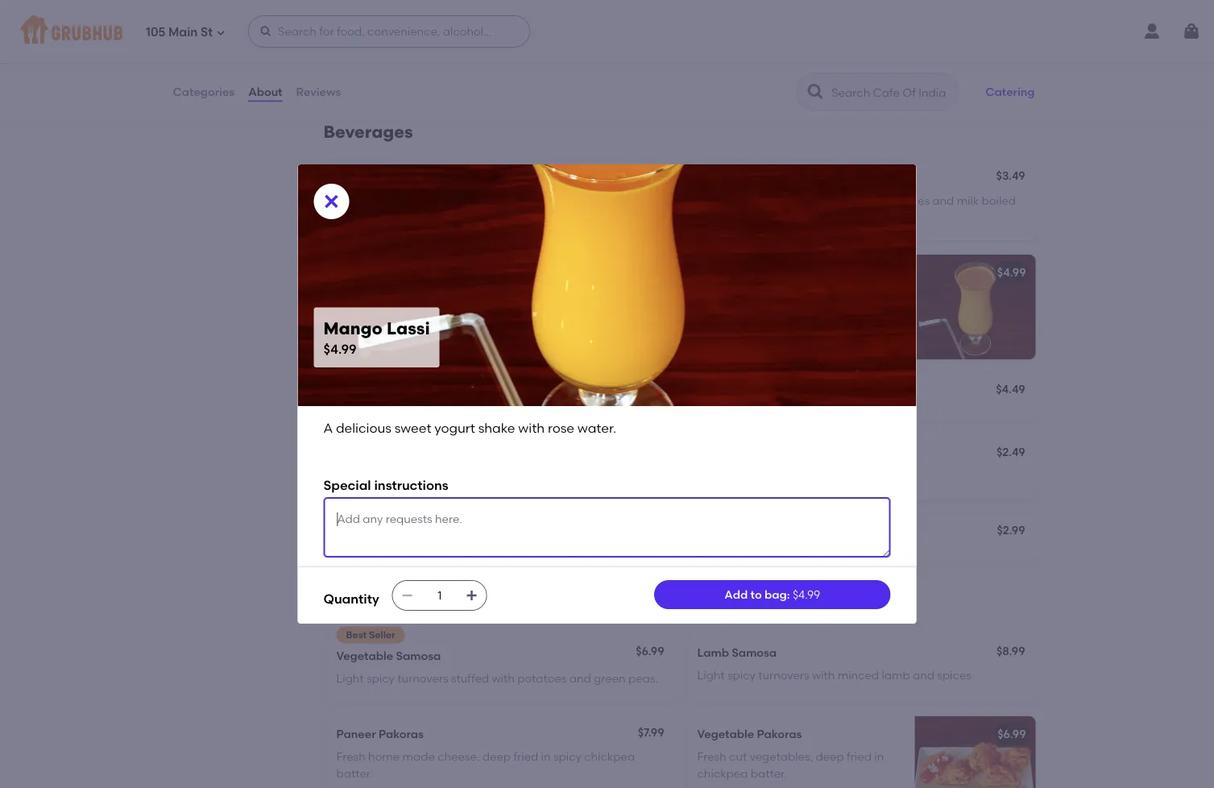 Task type: locate. For each thing, give the bounding box(es) containing it.
categories
[[173, 85, 235, 99]]

vegetable pakoras image
[[915, 716, 1036, 788]]

made for home
[[403, 750, 435, 764]]

and left green
[[570, 671, 591, 685]]

pakoras up home on the bottom left of the page
[[379, 727, 424, 741]]

turnovers down vegetable samosa
[[398, 671, 449, 685]]

tea for ice tea
[[356, 525, 376, 539]]

seller
[[369, 629, 395, 641]]

pakoras for vegetable pakoras
[[757, 727, 802, 741]]

made inside the darjeeling tea made with flavorable spices and milk boiled together in water.
[[777, 193, 810, 207]]

lassi right strawberry
[[401, 384, 428, 398]]

0 vertical spatial mango
[[698, 266, 736, 279]]

a
[[698, 288, 706, 302], [324, 420, 333, 436]]

1 vertical spatial water.
[[723, 305, 757, 319]]

0 vertical spatial shake
[[832, 288, 864, 302]]

or
[[419, 469, 430, 483]]

1 horizontal spatial vegetable
[[698, 727, 754, 741]]

made
[[777, 193, 810, 207], [403, 750, 435, 764]]

mango down sweet
[[324, 318, 383, 339]]

served
[[598, 43, 636, 57]]

1 horizontal spatial $2.99
[[997, 523, 1026, 537]]

0 horizontal spatial made
[[403, 750, 435, 764]]

made inside fresh home made cheese, deep fried in spicy chickpea batter.
[[403, 750, 435, 764]]

$3.49
[[997, 169, 1026, 183]]

a down mango lassi
[[698, 288, 706, 302]]

tea for masala tea
[[741, 171, 761, 184]]

basmati
[[360, 59, 406, 73]]

gluten
[[511, 59, 548, 73]]

$4.99 inside "mango lassi $4.99"
[[324, 341, 357, 357]]

1 batter. from the left
[[336, 766, 373, 780]]

lassi
[[373, 266, 401, 279], [739, 266, 767, 279], [387, 318, 430, 339], [401, 384, 428, 398], [728, 384, 756, 398]]

deep right cheese,
[[483, 750, 511, 764]]

1 vertical spatial chickpea
[[698, 766, 748, 780]]

batter.
[[336, 766, 373, 780], [751, 766, 787, 780]]

1 horizontal spatial light
[[698, 668, 725, 682]]

0 horizontal spatial chickpea
[[584, 750, 635, 764]]

mango, lychee or cranberry
[[336, 469, 489, 483]]

samosa
[[732, 645, 777, 659], [396, 649, 441, 662]]

with
[[445, 43, 468, 57], [335, 59, 358, 73], [812, 193, 835, 207], [867, 288, 890, 302], [519, 420, 545, 436], [812, 668, 835, 682], [492, 671, 515, 685]]

delicious down mango lassi
[[708, 288, 757, 302]]

fresh left cut
[[698, 750, 727, 764]]

2 horizontal spatial water.
[[760, 210, 794, 223]]

made for tea
[[777, 193, 810, 207]]

vegetable samosa
[[336, 649, 441, 662]]

1 horizontal spatial delicious
[[708, 288, 757, 302]]

1 horizontal spatial yogurt
[[794, 288, 830, 302]]

ice tea
[[336, 525, 376, 539]]

paneer
[[336, 727, 376, 741]]

2 deep from the left
[[816, 750, 844, 764]]

batter. inside fresh cut vegetables, deep fried in chickpea batter.
[[751, 766, 787, 780]]

mango,
[[336, 469, 378, 483]]

1 vertical spatial a delicious sweet yogurt shake with rose water.
[[324, 420, 617, 436]]

1 horizontal spatial fried
[[847, 750, 872, 764]]

strawberry
[[336, 384, 398, 398]]

1 horizontal spatial spicy
[[554, 750, 582, 764]]

2 fresh from the left
[[698, 750, 727, 764]]

0 vertical spatial $6.99
[[636, 644, 665, 657]]

lassi for salty lassi
[[728, 384, 756, 398]]

fresh inside fresh cut vegetables, deep fried in chickpea batter.
[[698, 750, 727, 764]]

hot
[[324, 597, 354, 617]]

0 horizontal spatial fresh
[[336, 750, 366, 764]]

light down best
[[336, 671, 364, 685]]

strawberry lassi
[[336, 384, 428, 398]]

chickpea inside fresh home made cheese, deep fried in spicy chickpea batter.
[[584, 750, 635, 764]]

0 vertical spatial delicious
[[708, 288, 757, 302]]

1 horizontal spatial $6.99
[[998, 727, 1026, 741]]

spicy
[[728, 668, 756, 682], [367, 671, 395, 685], [554, 750, 582, 764]]

and inside the darjeeling tea made with flavorable spices and milk boiled together in water.
[[933, 193, 955, 207]]

svg image
[[1182, 22, 1202, 41], [260, 25, 272, 38], [322, 192, 341, 211], [401, 589, 414, 602]]

1 horizontal spatial made
[[777, 193, 810, 207]]

svg image
[[216, 28, 226, 37], [466, 589, 479, 602]]

paneer pakoras
[[336, 727, 424, 741]]

in
[[748, 210, 757, 223], [541, 750, 551, 764], [875, 750, 884, 764]]

pakoras up vegetables,
[[757, 727, 802, 741]]

fresh for fresh home made cheese, deep fried in spicy chickpea batter.
[[336, 750, 366, 764]]

1 horizontal spatial samosa
[[732, 645, 777, 659]]

0 horizontal spatial samosa
[[396, 649, 441, 662]]

0 vertical spatial rose
[[698, 305, 721, 319]]

rose
[[698, 305, 721, 319], [548, 420, 575, 436]]

vegetable up cut
[[698, 727, 754, 741]]

1 horizontal spatial chickpea
[[698, 766, 748, 780]]

fresh
[[336, 750, 366, 764], [698, 750, 727, 764]]

rice
[[409, 59, 429, 73]]

1 vertical spatial delicious
[[336, 420, 392, 436]]

and for black lentils cooked with fresh herbs and spices. served with basmati rice and chutneys. gluten free. vegan.
[[534, 43, 555, 57]]

a delicious sweet yogurt shake with rose water. up cranberry on the left of the page
[[324, 420, 617, 436]]

and left milk
[[933, 193, 955, 207]]

lassi for mango lassi $4.99
[[387, 318, 430, 339]]

2 pakoras from the left
[[757, 727, 802, 741]]

0 vertical spatial a delicious sweet yogurt shake with rose water.
[[698, 288, 890, 319]]

light
[[698, 668, 725, 682], [336, 671, 364, 685]]

made right tea
[[777, 193, 810, 207]]

spices.
[[558, 43, 595, 57], [938, 668, 975, 682]]

a up special
[[324, 420, 333, 436]]

1 vertical spatial spices.
[[938, 668, 975, 682]]

mango inside "mango lassi $4.99"
[[324, 318, 383, 339]]

spicy inside fresh home made cheese, deep fried in spicy chickpea batter.
[[554, 750, 582, 764]]

chickpea inside fresh cut vegetables, deep fried in chickpea batter.
[[698, 766, 748, 780]]

mango down together
[[698, 266, 736, 279]]

and up gluten
[[534, 43, 555, 57]]

tea inside ice tea button
[[356, 525, 376, 539]]

fresh inside fresh home made cheese, deep fried in spicy chickpea batter.
[[336, 750, 366, 764]]

a delicious sweet yogurt shake with rose water. down mango lassi
[[698, 288, 890, 319]]

1 vertical spatial $2.99
[[997, 523, 1026, 537]]

$2.99 down $2.49
[[997, 523, 1026, 537]]

samosa right lamb at the right of page
[[732, 645, 777, 659]]

vegetable down best seller
[[336, 649, 393, 662]]

0 horizontal spatial a
[[324, 420, 333, 436]]

darjeeling tea made with flavorable spices and milk boiled together in water.
[[698, 193, 1016, 223]]

batter. inside fresh home made cheese, deep fried in spicy chickpea batter.
[[336, 766, 373, 780]]

fried inside fresh home made cheese, deep fried in spicy chickpea batter.
[[514, 750, 539, 764]]

1 vertical spatial mango
[[324, 318, 383, 339]]

0 vertical spatial vegetable
[[336, 649, 393, 662]]

0 horizontal spatial delicious
[[336, 420, 392, 436]]

$2.99 button
[[688, 514, 1036, 563]]

categories button
[[172, 63, 235, 121]]

1 vertical spatial made
[[403, 750, 435, 764]]

main navigation navigation
[[0, 0, 1215, 63]]

1 vertical spatial a
[[324, 420, 333, 436]]

flavorable
[[838, 193, 893, 207]]

1 horizontal spatial svg image
[[466, 589, 479, 602]]

0 vertical spatial spices.
[[558, 43, 595, 57]]

spices. for black lentils cooked with fresh herbs and spices. served with basmati rice and chutneys. gluten free. vegan.
[[558, 43, 595, 57]]

delicious down strawberry
[[336, 420, 392, 436]]

lassi for mango lassi
[[739, 266, 767, 279]]

fresh down paneer
[[336, 750, 366, 764]]

delicious
[[708, 288, 757, 302], [336, 420, 392, 436]]

1 vertical spatial sweet
[[395, 420, 432, 436]]

chickpea
[[584, 750, 635, 764], [698, 766, 748, 780]]

dal maharani
[[335, 20, 410, 34]]

svg image right st
[[216, 28, 226, 37]]

in inside fresh cut vegetables, deep fried in chickpea batter.
[[875, 750, 884, 764]]

fried right cheese,
[[514, 750, 539, 764]]

0 vertical spatial water.
[[760, 210, 794, 223]]

$2.99 left the masala
[[636, 169, 665, 183]]

pakoras
[[379, 727, 424, 741], [757, 727, 802, 741]]

2 vertical spatial water.
[[578, 420, 617, 436]]

shake
[[832, 288, 864, 302], [478, 420, 515, 436]]

and right lamb
[[913, 668, 935, 682]]

2 fried from the left
[[847, 750, 872, 764]]

stuffed
[[451, 671, 489, 685]]

batter. down vegetables,
[[751, 766, 787, 780]]

and right rice at the left of the page
[[432, 59, 454, 73]]

0 horizontal spatial pakoras
[[379, 727, 424, 741]]

0 vertical spatial $2.99
[[636, 169, 665, 183]]

0 horizontal spatial batter.
[[336, 766, 373, 780]]

0 vertical spatial chickpea
[[584, 750, 635, 764]]

lassi up the strawberry lassi
[[387, 318, 430, 339]]

mango lassi image
[[915, 255, 1036, 360]]

1 vertical spatial svg image
[[466, 589, 479, 602]]

bag:
[[765, 588, 790, 601]]

1 horizontal spatial fresh
[[698, 750, 727, 764]]

light down lamb at the right of page
[[698, 668, 725, 682]]

turnovers down lamb samosa on the bottom
[[759, 668, 810, 682]]

light spicy turnovers stuffed with potatoes and green peas.
[[336, 671, 658, 685]]

0 horizontal spatial sweet
[[395, 420, 432, 436]]

1 deep from the left
[[483, 750, 511, 764]]

0 horizontal spatial deep
[[483, 750, 511, 764]]

salty lassi
[[698, 384, 756, 398]]

water.
[[760, 210, 794, 223], [723, 305, 757, 319], [578, 420, 617, 436]]

fresh home made cheese, deep fried in spicy chickpea batter.
[[336, 750, 635, 780]]

2 batter. from the left
[[751, 766, 787, 780]]

1 horizontal spatial batter.
[[751, 766, 787, 780]]

lassi right salty
[[728, 384, 756, 398]]

chickpea down green
[[584, 750, 635, 764]]

tea right ice
[[356, 525, 376, 539]]

1 fried from the left
[[514, 750, 539, 764]]

0 vertical spatial sweet
[[759, 288, 791, 302]]

$6.99
[[636, 644, 665, 657], [998, 727, 1026, 741]]

0 vertical spatial svg image
[[216, 28, 226, 37]]

add to bag: $4.99
[[725, 588, 821, 601]]

svg image right input item quantity number field
[[466, 589, 479, 602]]

chickpea down cut
[[698, 766, 748, 780]]

$2.99
[[636, 169, 665, 183], [997, 523, 1026, 537]]

Search Cafe Of India search field
[[830, 85, 954, 100]]

1 horizontal spatial spices.
[[938, 668, 975, 682]]

vegetable for light
[[336, 649, 393, 662]]

deep right vegetables,
[[816, 750, 844, 764]]

catering button
[[979, 74, 1043, 110]]

pakoras for paneer pakoras
[[379, 727, 424, 741]]

made right home on the bottom left of the page
[[403, 750, 435, 764]]

0 vertical spatial a
[[698, 288, 706, 302]]

tea up tea
[[741, 171, 761, 184]]

a delicious sweet yogurt shake with rose water.
[[698, 288, 890, 319], [324, 420, 617, 436]]

spices. right lamb
[[938, 668, 975, 682]]

0 horizontal spatial mango
[[324, 318, 383, 339]]

1 horizontal spatial mango
[[698, 266, 736, 279]]

0 horizontal spatial spicy
[[367, 671, 395, 685]]

cranberry
[[433, 469, 489, 483]]

about button
[[248, 63, 283, 121]]

0 horizontal spatial vegetable
[[336, 649, 393, 662]]

1 fresh from the left
[[336, 750, 366, 764]]

sweet lassi
[[336, 266, 401, 279]]

spicy for lamb
[[728, 668, 756, 682]]

0 horizontal spatial $6.99
[[636, 644, 665, 657]]

fried right vegetables,
[[847, 750, 872, 764]]

0 horizontal spatial svg image
[[216, 28, 226, 37]]

batter. down home on the bottom left of the page
[[336, 766, 373, 780]]

0 vertical spatial yogurt
[[794, 288, 830, 302]]

1 pakoras from the left
[[379, 727, 424, 741]]

0 horizontal spatial turnovers
[[398, 671, 449, 685]]

light for light spicy turnovers stuffed with potatoes and green peas.
[[336, 671, 364, 685]]

main
[[168, 25, 198, 40]]

0 horizontal spatial yogurt
[[435, 420, 475, 436]]

0 vertical spatial made
[[777, 193, 810, 207]]

vegetables,
[[750, 750, 813, 764]]

1 vertical spatial shake
[[478, 420, 515, 436]]

0 horizontal spatial water.
[[578, 420, 617, 436]]

sweet down mango lassi
[[759, 288, 791, 302]]

spices. up free.
[[558, 43, 595, 57]]

1 horizontal spatial turnovers
[[759, 668, 810, 682]]

0 horizontal spatial light
[[336, 671, 364, 685]]

home
[[368, 750, 400, 764]]

lassi down together
[[739, 266, 767, 279]]

2 horizontal spatial spicy
[[728, 668, 756, 682]]

deep
[[483, 750, 511, 764], [816, 750, 844, 764]]

turnovers for lamb samosa
[[759, 668, 810, 682]]

and for light spicy turnovers stuffed with potatoes and green peas.
[[570, 671, 591, 685]]

1 vertical spatial vegetable
[[698, 727, 754, 741]]

0 horizontal spatial fried
[[514, 750, 539, 764]]

lassi right sweet
[[373, 266, 401, 279]]

2 horizontal spatial in
[[875, 750, 884, 764]]

1 horizontal spatial in
[[748, 210, 757, 223]]

0 horizontal spatial spices.
[[558, 43, 595, 57]]

0 horizontal spatial rose
[[548, 420, 575, 436]]

0 horizontal spatial in
[[541, 750, 551, 764]]

samosa down appetizers
[[396, 649, 441, 662]]

$8.99
[[997, 644, 1026, 657]]

black lentils cooked with fresh herbs and spices. served with basmati rice and chutneys. gluten free. vegan.
[[335, 43, 636, 73]]

tea
[[336, 171, 356, 184], [741, 171, 761, 184], [356, 525, 376, 539]]

best seller
[[346, 629, 395, 641]]

lamb
[[698, 645, 729, 659]]

water. inside the darjeeling tea made with flavorable spices and milk boiled together in water.
[[760, 210, 794, 223]]

sweet up mango, lychee or cranberry
[[395, 420, 432, 436]]

1 horizontal spatial deep
[[816, 750, 844, 764]]

1 horizontal spatial pakoras
[[757, 727, 802, 741]]

spices. inside black lentils cooked with fresh herbs and spices. served with basmati rice and chutneys. gluten free. vegan.
[[558, 43, 595, 57]]

1 vertical spatial yogurt
[[435, 420, 475, 436]]

lassi inside "mango lassi $4.99"
[[387, 318, 430, 339]]



Task type: describe. For each thing, give the bounding box(es) containing it.
in inside fresh home made cheese, deep fried in spicy chickpea batter.
[[541, 750, 551, 764]]

ice tea button
[[327, 514, 675, 563]]

mango lassi
[[698, 266, 767, 279]]

cooked
[[402, 43, 442, 57]]

best
[[346, 629, 367, 641]]

lentils
[[368, 43, 399, 57]]

Input item quantity number field
[[422, 581, 458, 610]]

ice
[[336, 525, 353, 539]]

1 horizontal spatial a
[[698, 288, 706, 302]]

and for light spicy turnovers with minced lamb and spices.
[[913, 668, 935, 682]]

0 horizontal spatial shake
[[478, 420, 515, 436]]

0 horizontal spatial $2.99
[[636, 169, 665, 183]]

svg image inside main navigation navigation
[[216, 28, 226, 37]]

Special instructions text field
[[324, 497, 891, 558]]

free.
[[551, 59, 575, 73]]

1 horizontal spatial a delicious sweet yogurt shake with rose water.
[[698, 288, 890, 319]]

lamb samosa
[[698, 645, 777, 659]]

105
[[146, 25, 166, 40]]

mango for mango lassi
[[698, 266, 736, 279]]

masala
[[698, 171, 738, 184]]

to
[[751, 588, 762, 601]]

salty
[[698, 384, 725, 398]]

cheese,
[[438, 750, 480, 764]]

$7.99
[[638, 726, 665, 739]]

vegetable for fresh
[[698, 727, 754, 741]]

hot appetizers
[[324, 597, 451, 617]]

sweet
[[336, 266, 370, 279]]

lychee
[[380, 469, 416, 483]]

instructions
[[374, 477, 449, 493]]

maharani
[[356, 20, 410, 34]]

light for light spicy turnovers with minced lamb and spices.
[[698, 668, 725, 682]]

special
[[324, 477, 371, 493]]

potatoes
[[518, 671, 567, 685]]

green
[[594, 671, 626, 685]]

spices
[[896, 193, 930, 207]]

beverages
[[324, 122, 413, 142]]

reviews button
[[295, 63, 342, 121]]

black
[[335, 43, 365, 57]]

$4.49
[[996, 383, 1026, 396]]

spicy for vegetable
[[367, 671, 395, 685]]

herbs
[[500, 43, 531, 57]]

add
[[725, 588, 748, 601]]

vegetable pakoras
[[698, 727, 802, 741]]

turnovers for vegetable samosa
[[398, 671, 449, 685]]

chutneys.
[[456, 59, 509, 73]]

mango for mango lassi $4.99
[[324, 318, 383, 339]]

minced
[[838, 668, 879, 682]]

lassi for strawberry lassi
[[401, 384, 428, 398]]

lassi for sweet lassi
[[373, 266, 401, 279]]

lamb
[[882, 668, 910, 682]]

about
[[248, 85, 283, 99]]

appetizers
[[358, 597, 451, 617]]

fried inside fresh cut vegetables, deep fried in chickpea batter.
[[847, 750, 872, 764]]

tea down beverages
[[336, 171, 356, 184]]

spices. for light spicy turnovers with minced lamb and spices.
[[938, 668, 975, 682]]

darjeeling
[[698, 193, 753, 207]]

fresh
[[471, 43, 498, 57]]

1 vertical spatial $6.99
[[998, 727, 1026, 741]]

tea
[[756, 193, 774, 207]]

milk
[[957, 193, 979, 207]]

1 horizontal spatial shake
[[832, 288, 864, 302]]

0 horizontal spatial a delicious sweet yogurt shake with rose water.
[[324, 420, 617, 436]]

1 horizontal spatial water.
[[723, 305, 757, 319]]

quantity
[[324, 591, 379, 606]]

$2.99 inside button
[[997, 523, 1026, 537]]

in inside the darjeeling tea made with flavorable spices and milk boiled together in water.
[[748, 210, 757, 223]]

search icon image
[[806, 82, 826, 102]]

$2.49
[[997, 445, 1026, 459]]

cut
[[729, 750, 747, 764]]

st
[[201, 25, 213, 40]]

1 vertical spatial rose
[[548, 420, 575, 436]]

samosa for vegetable samosa
[[396, 649, 441, 662]]

1 horizontal spatial rose
[[698, 305, 721, 319]]

and for darjeeling tea made with flavorable spices and milk boiled together in water.
[[933, 193, 955, 207]]

together
[[698, 210, 745, 223]]

deep inside fresh home made cheese, deep fried in spicy chickpea batter.
[[483, 750, 511, 764]]

1 horizontal spatial sweet
[[759, 288, 791, 302]]

peas.
[[629, 671, 658, 685]]

reviews
[[296, 85, 341, 99]]

mango lassi $4.99
[[324, 318, 430, 357]]

special instructions
[[324, 477, 449, 493]]

samosa for lamb samosa
[[732, 645, 777, 659]]

catering
[[986, 85, 1035, 99]]

light spicy turnovers with minced lamb and spices.
[[698, 668, 975, 682]]

mango, lychee or cranberry button
[[327, 436, 675, 501]]

$2.49 button
[[688, 436, 1036, 501]]

deep inside fresh cut vegetables, deep fried in chickpea batter.
[[816, 750, 844, 764]]

fresh for fresh cut vegetables, deep fried in chickpea batter.
[[698, 750, 727, 764]]

masala tea
[[698, 171, 761, 184]]

dal
[[335, 20, 354, 34]]

105 main st
[[146, 25, 213, 40]]

vegan.
[[577, 59, 615, 73]]

with inside the darjeeling tea made with flavorable spices and milk boiled together in water.
[[812, 193, 835, 207]]

boiled
[[982, 193, 1016, 207]]

fresh cut vegetables, deep fried in chickpea batter.
[[698, 750, 884, 780]]



Task type: vqa. For each thing, say whether or not it's contained in the screenshot.
Email address email field
no



